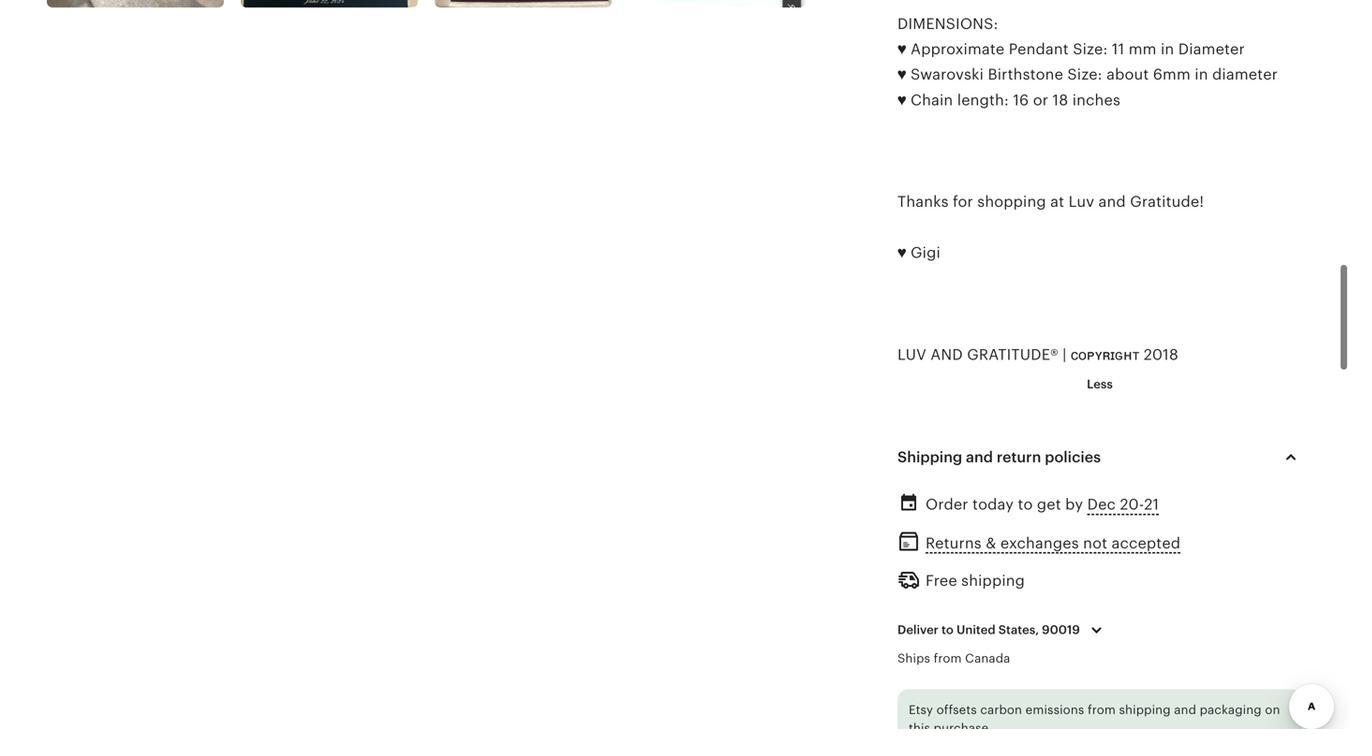 Task type: locate. For each thing, give the bounding box(es) containing it.
1 horizontal spatial from
[[1088, 704, 1116, 718]]

18
[[1053, 92, 1068, 109]]

length:
[[957, 92, 1009, 109]]

pendant
[[1009, 41, 1069, 58]]

♥ down dimensions:
[[898, 41, 907, 58]]

1 horizontal spatial shipping
[[1119, 704, 1171, 718]]

2018
[[1144, 347, 1179, 363]]

thanks
[[898, 194, 949, 211]]

0 vertical spatial from
[[934, 652, 962, 666]]

from
[[934, 652, 962, 666], [1088, 704, 1116, 718]]

1 horizontal spatial in
[[1195, 66, 1208, 83]]

size:
[[1073, 41, 1108, 58], [1068, 66, 1103, 83]]

about
[[1107, 66, 1149, 83]]

♥
[[898, 41, 907, 58], [898, 66, 907, 83], [898, 92, 907, 109], [898, 245, 907, 261]]

2 horizontal spatial and
[[1174, 704, 1197, 718]]

♥ left swarovski
[[898, 66, 907, 83]]

and
[[1099, 194, 1126, 211], [966, 449, 993, 466], [1174, 704, 1197, 718]]

shipping down &
[[962, 573, 1025, 590]]

16
[[1013, 92, 1029, 109]]

packaging
[[1200, 704, 1262, 718]]

2 vertical spatial and
[[1174, 704, 1197, 718]]

♥ gigi
[[898, 245, 941, 261]]

1 vertical spatial from
[[1088, 704, 1116, 718]]

mm
[[1129, 41, 1157, 58]]

etsy offsets carbon emissions from shipping and packaging on this purchase.
[[909, 704, 1280, 730]]

get
[[1037, 497, 1061, 514]]

1 horizontal spatial to
[[1018, 497, 1033, 514]]

luv and gratitude® | ᴄᴏᴘʏʀɪɢʜᴛ 2018
[[898, 347, 1179, 363]]

0 horizontal spatial to
[[942, 624, 954, 638]]

size: up inches
[[1068, 66, 1103, 83]]

exchanges
[[1001, 535, 1079, 552]]

1 vertical spatial and
[[966, 449, 993, 466]]

3 ♥ from the top
[[898, 92, 907, 109]]

policies
[[1045, 449, 1101, 466]]

in
[[1161, 41, 1174, 58], [1195, 66, 1208, 83]]

to left get
[[1018, 497, 1033, 514]]

0 vertical spatial and
[[1099, 194, 1126, 211]]

free
[[926, 573, 957, 590]]

shipping inside the etsy offsets carbon emissions from shipping and packaging on this purchase.
[[1119, 704, 1171, 718]]

emissions
[[1026, 704, 1084, 718]]

ships
[[898, 652, 930, 666]]

to
[[1018, 497, 1033, 514], [942, 624, 954, 638]]

and left the packaging
[[1174, 704, 1197, 718]]

0 horizontal spatial shipping
[[962, 573, 1025, 590]]

size: left 11
[[1073, 41, 1108, 58]]

and left 'return'
[[966, 449, 993, 466]]

shipping
[[898, 449, 962, 466]]

11
[[1112, 41, 1125, 58]]

2 ♥ from the top
[[898, 66, 907, 83]]

and right "luv"
[[1099, 194, 1126, 211]]

etsy
[[909, 704, 933, 718]]

from right the ships
[[934, 652, 962, 666]]

this
[[909, 722, 931, 730]]

1 ♥ from the top
[[898, 41, 907, 58]]

dimensions:
[[898, 15, 998, 32]]

dimensions: ♥ approximate pendant size: 11 mm in diameter ♥ swarovski birthstone size: about 6mm in diameter ♥ chain length: 16 or 18 inches
[[898, 15, 1278, 109]]

in right mm
[[1161, 41, 1174, 58]]

order today to get by dec 20-21
[[926, 497, 1159, 514]]

return
[[997, 449, 1041, 466]]

1 vertical spatial to
[[942, 624, 954, 638]]

less button
[[1073, 368, 1127, 402]]

less
[[1087, 378, 1113, 392]]

dec
[[1087, 497, 1116, 514]]

shipping
[[962, 573, 1025, 590], [1119, 704, 1171, 718]]

order
[[926, 497, 969, 514]]

to left "united"
[[942, 624, 954, 638]]

0 horizontal spatial and
[[966, 449, 993, 466]]

4 ♥ from the top
[[898, 245, 907, 261]]

in down diameter
[[1195, 66, 1208, 83]]

free shipping
[[926, 573, 1025, 590]]

0 vertical spatial in
[[1161, 41, 1174, 58]]

♥ left the gigi
[[898, 245, 907, 261]]

from right emissions
[[1088, 704, 1116, 718]]

dec 20-21 button
[[1087, 492, 1159, 519]]

1 vertical spatial shipping
[[1119, 704, 1171, 718]]

gigi
[[911, 245, 941, 261]]

luv
[[1069, 194, 1095, 211]]

luv
[[898, 347, 927, 363]]

shipping left the packaging
[[1119, 704, 1171, 718]]

today
[[973, 497, 1014, 514]]

1 vertical spatial size:
[[1068, 66, 1103, 83]]

returns & exchanges not accepted button
[[926, 530, 1181, 558]]

♥ left chain
[[898, 92, 907, 109]]



Task type: vqa. For each thing, say whether or not it's contained in the screenshot.
3rd ♥ from the bottom of the page
yes



Task type: describe. For each thing, give the bounding box(es) containing it.
swarovski
[[911, 66, 984, 83]]

0 vertical spatial shipping
[[962, 573, 1025, 590]]

not
[[1083, 535, 1108, 552]]

inches
[[1073, 92, 1121, 109]]

at
[[1051, 194, 1065, 211]]

states,
[[999, 624, 1039, 638]]

offsets
[[937, 704, 977, 718]]

shipping and return policies
[[898, 449, 1101, 466]]

deliver to united states, 90019
[[898, 624, 1080, 638]]

1 vertical spatial in
[[1195, 66, 1208, 83]]

from inside the etsy offsets carbon emissions from shipping and packaging on this purchase.
[[1088, 704, 1116, 718]]

gratitude!
[[1130, 194, 1204, 211]]

deliver to united states, 90019 button
[[884, 611, 1122, 651]]

shipping and return policies button
[[881, 435, 1319, 480]]

20-
[[1120, 497, 1144, 514]]

returns
[[926, 535, 982, 552]]

returns & exchanges not accepted
[[926, 535, 1181, 552]]

shopping
[[978, 194, 1046, 211]]

by
[[1066, 497, 1083, 514]]

and inside "dropdown button"
[[966, 449, 993, 466]]

accepted
[[1112, 535, 1181, 552]]

&
[[986, 535, 997, 552]]

and inside the etsy offsets carbon emissions from shipping and packaging on this purchase.
[[1174, 704, 1197, 718]]

purchase.
[[934, 722, 992, 730]]

or
[[1033, 92, 1049, 109]]

6mm
[[1153, 66, 1191, 83]]

birthstone
[[988, 66, 1064, 83]]

0 horizontal spatial in
[[1161, 41, 1174, 58]]

|
[[1063, 347, 1067, 363]]

canada
[[965, 652, 1011, 666]]

thanks for shopping at luv and gratitude!
[[898, 194, 1204, 211]]

21
[[1144, 497, 1159, 514]]

0 vertical spatial to
[[1018, 497, 1033, 514]]

1 horizontal spatial and
[[1099, 194, 1126, 211]]

deliver
[[898, 624, 939, 638]]

on
[[1265, 704, 1280, 718]]

diameter
[[1179, 41, 1245, 58]]

approximate
[[911, 41, 1005, 58]]

ships from canada
[[898, 652, 1011, 666]]

to inside dropdown button
[[942, 624, 954, 638]]

gratitude®
[[967, 347, 1059, 363]]

chain
[[911, 92, 953, 109]]

carbon
[[980, 704, 1022, 718]]

ᴄᴏᴘʏʀɪɢʜᴛ
[[1071, 347, 1140, 363]]

and
[[931, 347, 963, 363]]

united
[[957, 624, 996, 638]]

90019
[[1042, 624, 1080, 638]]

0 horizontal spatial from
[[934, 652, 962, 666]]

for
[[953, 194, 973, 211]]

0 vertical spatial size:
[[1073, 41, 1108, 58]]

diameter
[[1212, 66, 1278, 83]]



